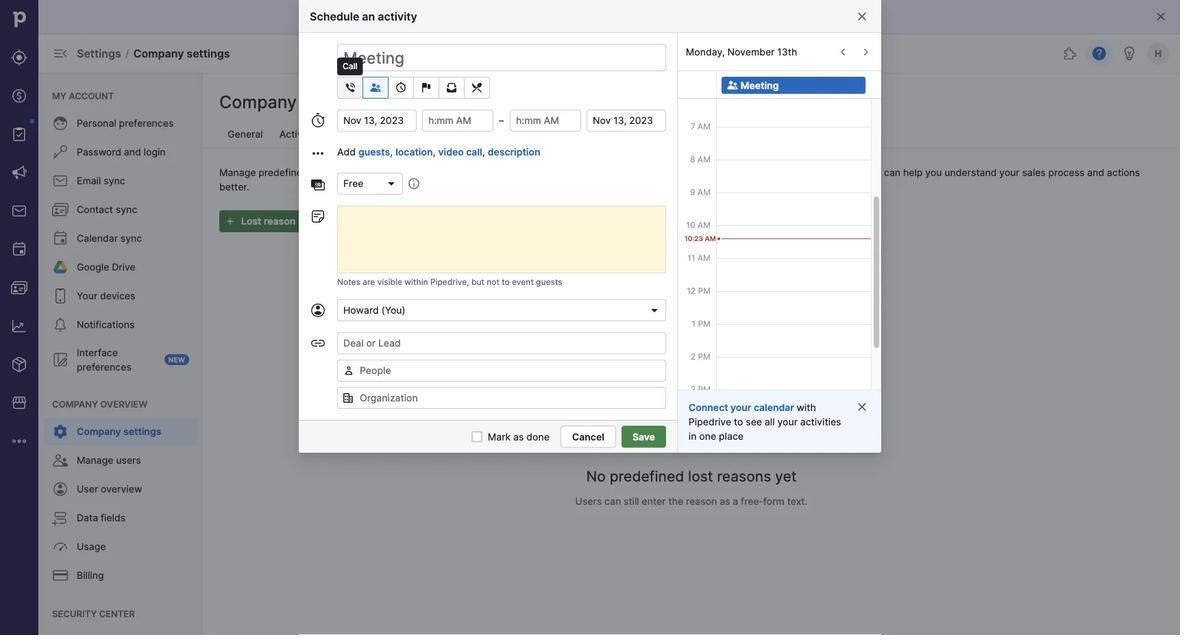 Task type: vqa. For each thing, say whether or not it's contained in the screenshot.
'DEALS'
no



Task type: locate. For each thing, give the bounding box(es) containing it.
predefined down "activities"
[[259, 167, 308, 178]]

pm for 3 pm
[[698, 385, 711, 395]]

your up see
[[731, 402, 752, 414]]

6 color undefined image from the top
[[52, 317, 69, 333]]

None field
[[337, 333, 667, 355], [337, 360, 667, 382], [337, 387, 667, 409]]

1 am from the top
[[698, 88, 711, 98]]

am for 11 am
[[698, 253, 711, 263]]

sync for calendar sync
[[121, 233, 142, 244]]

3 color undefined image from the top
[[52, 173, 69, 189]]

2 am from the top
[[698, 121, 711, 131]]

the right the documenting
[[769, 167, 784, 178]]

none field deal or lead
[[337, 333, 667, 355]]

but
[[472, 277, 485, 287]]

reasons up the free-
[[718, 468, 772, 485]]

event
[[512, 277, 534, 287]]

4 am from the top
[[698, 187, 711, 197]]

users down description on the left top of the page
[[513, 167, 538, 178]]

color undefined image left your
[[52, 288, 69, 305]]

1 horizontal spatial your
[[778, 416, 798, 428]]

color undefined image inside your devices link
[[52, 288, 69, 305]]

reason down no predefined lost reasons yet at bottom
[[687, 496, 718, 508]]

security center
[[52, 609, 135, 620]]

Meeting text field
[[337, 44, 667, 71]]

color undefined image left password
[[52, 144, 69, 160]]

2 horizontal spatial settings
[[302, 92, 367, 112]]

with pipedrive to see all your activities in one place
[[689, 402, 842, 442]]

overview up data fields link
[[101, 484, 142, 496]]

color undefined image left google
[[52, 259, 69, 276]]

0 horizontal spatial users
[[116, 455, 141, 467]]

company settings up "activities"
[[219, 92, 367, 112]]

color undefined image for notifications
[[52, 317, 69, 333]]

users can still enter the reason as a free-form text.
[[576, 496, 808, 508]]

menu
[[0, 0, 38, 636], [38, 73, 203, 636]]

marketplace image
[[11, 395, 27, 411]]

free-
[[741, 496, 764, 508]]

5
[[691, 451, 696, 461]]

am right 7
[[698, 121, 711, 131]]

pm right 3
[[698, 385, 711, 395]]

text.
[[788, 496, 808, 508]]

as right mark in the bottom left of the page
[[514, 431, 524, 443]]

lost for lost reasons
[[404, 129, 424, 140]]

pipedrive,
[[431, 277, 470, 287]]

1 vertical spatial lost
[[241, 216, 262, 227]]

0 vertical spatial manage
[[219, 167, 256, 178]]

1 horizontal spatial ,
[[433, 146, 436, 158]]

billing
[[77, 570, 104, 582]]

, left description on the left top of the page
[[483, 146, 485, 158]]

lost right color primary inverted image
[[241, 216, 262, 227]]

lost down 5 pm
[[689, 468, 714, 485]]

location
[[396, 146, 433, 158]]

1 vertical spatial to
[[502, 277, 510, 287]]

can left still
[[605, 496, 621, 508]]

predefined up enter on the right bottom of page
[[610, 468, 685, 485]]

company down company overview
[[77, 426, 121, 438]]

deal left the is
[[409, 167, 428, 178]]

1 horizontal spatial lost
[[404, 129, 424, 140]]

Deal or Lead text field
[[337, 333, 667, 355]]

0 horizontal spatial a
[[401, 167, 406, 178]]

color undefined image left manage users
[[52, 453, 69, 469]]

0 vertical spatial and
[[124, 146, 141, 158]]

1 , from the left
[[390, 146, 393, 158]]

pm for 1 pm
[[698, 319, 711, 329]]

overview inside user overview link
[[101, 484, 142, 496]]

0 horizontal spatial manage
[[77, 455, 113, 467]]

menu for activities
[[38, 73, 203, 636]]

your left sales
[[1000, 167, 1020, 178]]

to inside with pipedrive to see all your activities in one place
[[734, 416, 744, 428]]

howard
[[344, 305, 379, 317]]

1 vertical spatial overview
[[101, 484, 142, 496]]

the right enter on the right bottom of page
[[669, 496, 684, 508]]

color primary image right lost reason
[[310, 208, 326, 225]]

6 am from the top
[[698, 253, 711, 263]]

lost left the reasons.
[[311, 167, 328, 178]]

1 pm from the top
[[698, 286, 711, 296]]

as left the free-
[[720, 496, 731, 508]]

and
[[124, 146, 141, 158], [1088, 167, 1105, 178]]

2 none field from the top
[[337, 360, 667, 382]]

2 horizontal spatial ,
[[483, 146, 485, 158]]

lost inside button
[[241, 216, 262, 227]]

0 horizontal spatial as
[[477, 167, 488, 178]]

color undefined image right the insights 'image'
[[52, 317, 69, 333]]

6 pm from the top
[[698, 451, 711, 461]]

2 vertical spatial settings
[[124, 426, 161, 438]]

account
[[69, 91, 114, 101]]

0 horizontal spatial your
[[731, 402, 752, 414]]

1 vertical spatial company settings
[[77, 426, 161, 438]]

can left choose
[[540, 167, 557, 178]]

pm for 12 pm
[[698, 286, 711, 296]]

, up when
[[390, 146, 393, 158]]

pm right 2
[[698, 352, 711, 362]]

contact
[[77, 204, 113, 216]]

h:mm AM text field
[[510, 110, 582, 132]]

1 horizontal spatial the
[[769, 167, 784, 178]]

manage up user
[[77, 455, 113, 467]]

1 horizontal spatial guests
[[536, 277, 563, 287]]

reasons up add guests , location , video call , description
[[427, 129, 463, 140]]

as left lost,
[[477, 167, 488, 178]]

10 am
[[687, 220, 711, 230]]

can
[[540, 167, 557, 178], [885, 167, 901, 178], [605, 496, 621, 508]]

2 vertical spatial sync
[[121, 233, 142, 244]]

schedule an activity dialog
[[0, 0, 1181, 636]]

2 vertical spatial to
[[734, 416, 744, 428]]

sales inbox image
[[11, 203, 27, 219]]

pm right the 4
[[698, 418, 711, 428]]

4 color undefined image from the top
[[52, 202, 69, 218]]

manage for manage users
[[77, 455, 113, 467]]

reason left for
[[786, 167, 817, 178]]

user
[[77, 484, 98, 496]]

pm for 5 pm
[[698, 451, 711, 461]]

color undefined image left calendar
[[52, 230, 69, 247]]

1 vertical spatial users
[[116, 455, 141, 467]]

color undefined image for google
[[52, 259, 69, 276]]

deal left help
[[863, 167, 882, 178]]

0 horizontal spatial company settings
[[77, 426, 161, 438]]

and inside "link"
[[124, 146, 141, 158]]

am right 8
[[698, 154, 711, 164]]

color undefined image inside calendar sync link
[[52, 230, 69, 247]]

3 none field from the top
[[337, 387, 667, 409]]

company settings up manage users link
[[77, 426, 161, 438]]

insights image
[[11, 318, 27, 335]]

,
[[390, 146, 393, 158], [433, 146, 436, 158], [483, 146, 485, 158]]

your inside manage predefined lost reasons. when a deal is marked as lost, users can choose between these options. documenting the reason for a lost deal can help you understand your sales process and actions better.
[[1000, 167, 1020, 178]]

a right for
[[835, 167, 841, 178]]

predefined inside manage predefined lost reasons. when a deal is marked as lost, users can choose between these options. documenting the reason for a lost deal can help you understand your sales process and actions better.
[[259, 167, 308, 178]]

pm for 4 pm
[[698, 418, 711, 428]]

email sync
[[77, 175, 125, 187]]

1 none field from the top
[[337, 333, 667, 355]]

currencies
[[338, 129, 388, 140]]

5 color undefined image from the top
[[52, 230, 69, 247]]

0 horizontal spatial lost
[[241, 216, 262, 227]]

none field people
[[337, 360, 667, 382]]

0 horizontal spatial ,
[[390, 146, 393, 158]]

marked
[[441, 167, 475, 178]]

1 vertical spatial preferences
[[77, 361, 132, 373]]

color undefined image down deals icon
[[11, 126, 27, 143]]

1 horizontal spatial reason
[[687, 496, 718, 508]]

0 horizontal spatial to
[[502, 277, 510, 287]]

lost up location
[[404, 129, 424, 140]]

0 vertical spatial users
[[513, 167, 538, 178]]

reason inside manage predefined lost reasons. when a deal is marked as lost, users can choose between these options. documenting the reason for a lost deal can help you understand your sales process and actions better.
[[786, 167, 817, 178]]

3
[[691, 385, 696, 395]]

my
[[52, 91, 66, 101]]

0 vertical spatial lost
[[404, 129, 424, 140]]

none field down people field
[[337, 387, 667, 409]]

help
[[904, 167, 923, 178]]

call
[[467, 146, 483, 158]]

None text field
[[587, 110, 667, 132]]

1 horizontal spatial a
[[733, 496, 739, 508]]

color undefined image left usage at the bottom of the page
[[52, 539, 69, 556]]

color undefined image left 'data'
[[52, 510, 69, 527]]

color undefined image inside user overview link
[[52, 481, 69, 498]]

calendar sync link
[[44, 225, 198, 252]]

activities
[[280, 129, 322, 140]]

overview up company settings menu item
[[100, 399, 148, 410]]

1 vertical spatial the
[[669, 496, 684, 508]]

next day image
[[859, 47, 875, 58]]

7 color undefined image from the top
[[52, 352, 69, 368]]

2 horizontal spatial as
[[720, 496, 731, 508]]

contact sync link
[[44, 196, 198, 224]]

can left help
[[885, 167, 901, 178]]

lost,
[[491, 167, 510, 178]]

data fields
[[77, 513, 126, 524]]

data
[[77, 513, 98, 524]]

0 vertical spatial reasons
[[427, 129, 463, 140]]

1 vertical spatial reasons
[[718, 468, 772, 485]]

0 vertical spatial sync
[[104, 175, 125, 187]]

3 pm
[[691, 385, 711, 395]]

and left the actions
[[1088, 167, 1105, 178]]

1 vertical spatial and
[[1088, 167, 1105, 178]]

1 horizontal spatial lost
[[689, 468, 714, 485]]

understand
[[945, 167, 998, 178]]

color primary image
[[1156, 11, 1167, 22], [342, 82, 359, 93], [393, 82, 409, 93], [444, 82, 460, 93], [310, 177, 326, 193], [310, 208, 326, 225], [310, 302, 326, 319], [857, 402, 868, 413], [472, 432, 483, 443]]

reason right color primary inverted image
[[264, 216, 296, 227]]

4 pm from the top
[[698, 385, 711, 395]]

0 horizontal spatial settings
[[124, 426, 161, 438]]

1 horizontal spatial and
[[1088, 167, 1105, 178]]

0 horizontal spatial reason
[[264, 216, 296, 227]]

0 vertical spatial overview
[[100, 399, 148, 410]]

sales
[[1023, 167, 1047, 178]]

color primary image left the reasons.
[[310, 177, 326, 193]]

2 vertical spatial your
[[778, 416, 798, 428]]

0 vertical spatial your
[[1000, 167, 1020, 178]]

0 vertical spatial company settings
[[219, 92, 367, 112]]

google
[[77, 262, 109, 273]]

quick add image
[[730, 45, 747, 62]]

add
[[803, 79, 818, 89]]

color primary image inside organization field
[[343, 393, 354, 404]]

0 horizontal spatial deal
[[409, 167, 428, 178]]

products image
[[11, 357, 27, 373]]

9 color undefined image from the top
[[52, 453, 69, 469]]

color undefined image inside notifications link
[[52, 317, 69, 333]]

color undefined image left contact
[[52, 202, 69, 218]]

usage link
[[44, 534, 198, 561]]

sync right email
[[104, 175, 125, 187]]

color undefined image inside email sync link
[[52, 173, 69, 189]]

2 vertical spatial none field
[[337, 387, 667, 409]]

1 vertical spatial predefined
[[610, 468, 685, 485]]

color undefined image for billing
[[52, 568, 69, 584]]

no
[[587, 468, 606, 485]]

yet
[[776, 468, 797, 485]]

1 horizontal spatial company settings
[[219, 92, 367, 112]]

0 horizontal spatial lost
[[311, 167, 328, 178]]

am right 11 at right top
[[698, 253, 711, 263]]

to right not in the left of the page
[[502, 277, 510, 287]]

2 color undefined image from the top
[[52, 144, 69, 160]]

3 pm from the top
[[698, 352, 711, 362]]

a left info image
[[401, 167, 406, 178]]

color undefined image inside manage users link
[[52, 453, 69, 469]]

manage inside manage users link
[[77, 455, 113, 467]]

0 vertical spatial reason
[[786, 167, 817, 178]]

1 vertical spatial settings
[[302, 92, 367, 112]]

color undefined image right more icon
[[52, 424, 69, 440]]

company right /
[[133, 47, 184, 60]]

11
[[688, 253, 696, 263]]

2 horizontal spatial your
[[1000, 167, 1020, 178]]

2 horizontal spatial to
[[793, 79, 801, 89]]

color primary image up lost reasons
[[393, 82, 409, 93]]

am right 10
[[698, 220, 711, 230]]

manage up better.
[[219, 167, 256, 178]]

lost right for
[[843, 167, 860, 178]]

color undefined image left email
[[52, 173, 69, 189]]

notes
[[337, 277, 361, 287]]

2 horizontal spatial can
[[885, 167, 901, 178]]

users
[[513, 167, 538, 178], [116, 455, 141, 467]]

color undefined image
[[11, 126, 27, 143], [52, 259, 69, 276], [52, 288, 69, 305], [52, 510, 69, 527], [52, 539, 69, 556]]

1
[[692, 319, 696, 329]]

1 vertical spatial sync
[[116, 204, 137, 216]]

menu containing personal preferences
[[38, 73, 203, 636]]

1 vertical spatial none field
[[337, 360, 667, 382]]

reasons
[[427, 129, 463, 140], [718, 468, 772, 485]]

lost
[[404, 129, 424, 140], [241, 216, 262, 227]]

new
[[169, 356, 185, 364]]

1 horizontal spatial settings
[[187, 47, 230, 60]]

9
[[691, 187, 696, 197]]

notifications
[[77, 319, 135, 331]]

sync up calendar sync link
[[116, 204, 137, 216]]

, left video
[[433, 146, 436, 158]]

2 vertical spatial as
[[720, 496, 731, 508]]

11 color undefined image from the top
[[52, 568, 69, 584]]

a left the free-
[[733, 496, 739, 508]]

0 vertical spatial predefined
[[259, 167, 308, 178]]

campaigns image
[[11, 165, 27, 181]]

calendar
[[754, 402, 795, 414]]

0 vertical spatial none field
[[337, 333, 667, 355]]

0 vertical spatial guests
[[359, 146, 390, 158]]

none field up people field
[[337, 333, 667, 355]]

am for 7 am
[[698, 121, 711, 131]]

pm for 2 pm
[[698, 352, 711, 362]]

color undefined image inside contact sync link
[[52, 202, 69, 218]]

your devices link
[[44, 283, 198, 310]]

overview for company overview
[[100, 399, 148, 410]]

preferences inside 'link'
[[119, 118, 174, 129]]

1 horizontal spatial to
[[734, 416, 744, 428]]

11 am
[[688, 253, 711, 263]]

to
[[793, 79, 801, 89], [502, 277, 510, 287], [734, 416, 744, 428]]

0 vertical spatial as
[[477, 167, 488, 178]]

color undefined image left billing
[[52, 568, 69, 584]]

0 vertical spatial the
[[769, 167, 784, 178]]

these
[[638, 167, 663, 178]]

1 color undefined image from the top
[[52, 115, 69, 132]]

pm right 1
[[698, 319, 711, 329]]

company down interface preferences in the bottom of the page
[[52, 399, 98, 410]]

to down connect your calendar
[[734, 416, 744, 428]]

5 pm from the top
[[698, 418, 711, 428]]

november
[[728, 46, 775, 58]]

pm right "12"
[[698, 286, 711, 296]]

sync for contact sync
[[116, 204, 137, 216]]

1 horizontal spatial predefined
[[610, 468, 685, 485]]

2 pm from the top
[[698, 319, 711, 329]]

3 am from the top
[[698, 154, 711, 164]]

5 am from the top
[[698, 220, 711, 230]]

2 deal from the left
[[863, 167, 882, 178]]

preferences down interface
[[77, 361, 132, 373]]

your right 'all'
[[778, 416, 798, 428]]

2 , from the left
[[433, 146, 436, 158]]

color undefined image left interface
[[52, 352, 69, 368]]

guests
[[359, 146, 390, 158], [536, 277, 563, 287]]

1 horizontal spatial as
[[514, 431, 524, 443]]

the
[[769, 167, 784, 178], [669, 496, 684, 508]]

1 horizontal spatial deal
[[863, 167, 882, 178]]

color undefined image left user
[[52, 481, 69, 498]]

sync up drive
[[121, 233, 142, 244]]

preferences up login
[[119, 118, 174, 129]]

1 horizontal spatial manage
[[219, 167, 256, 178]]

0 vertical spatial preferences
[[119, 118, 174, 129]]

am for 8 am
[[698, 154, 711, 164]]

color undefined image inside billing link
[[52, 568, 69, 584]]

8 color undefined image from the top
[[52, 424, 69, 440]]

personal preferences
[[77, 118, 174, 129]]

guests down the currencies
[[359, 146, 390, 158]]

to left add
[[793, 79, 801, 89]]

and left login
[[124, 146, 141, 158]]

company settings inside menu item
[[77, 426, 161, 438]]

security
[[52, 609, 97, 620]]

users down company settings link on the bottom left of page
[[116, 455, 141, 467]]

1 horizontal spatial can
[[605, 496, 621, 508]]

color undefined image inside google drive "link"
[[52, 259, 69, 276]]

color undefined image for data
[[52, 510, 69, 527]]

2 vertical spatial reason
[[687, 496, 718, 508]]

1 vertical spatial your
[[731, 402, 752, 414]]

color undefined image inside the password and login "link"
[[52, 144, 69, 160]]

am right 9
[[698, 187, 711, 197]]

overview for user overview
[[101, 484, 142, 496]]

2 horizontal spatial reason
[[786, 167, 817, 178]]

data fields link
[[44, 505, 198, 532]]

color undefined image inside 'personal preferences' 'link'
[[52, 115, 69, 132]]

guests right event
[[536, 277, 563, 287]]

devices
[[100, 290, 135, 302]]

fields
[[101, 513, 126, 524]]

pm right 5
[[698, 451, 711, 461]]

0 horizontal spatial and
[[124, 146, 141, 158]]

0 horizontal spatial predefined
[[259, 167, 308, 178]]

color undefined image inside data fields link
[[52, 510, 69, 527]]

3 , from the left
[[483, 146, 485, 158]]

am for 9 am
[[698, 187, 711, 197]]

visible
[[378, 277, 403, 287]]

company
[[133, 47, 184, 60], [219, 92, 297, 112], [52, 399, 98, 410], [77, 426, 121, 438]]

menu item
[[38, 628, 203, 636]]

manage inside manage predefined lost reasons. when a deal is marked as lost, users can choose between these options. documenting the reason for a lost deal can help you understand your sales process and actions better.
[[219, 167, 256, 178]]

am right 6
[[698, 88, 711, 98]]

none field down deal or lead field
[[337, 360, 667, 382]]

color undefined image
[[52, 115, 69, 132], [52, 144, 69, 160], [52, 173, 69, 189], [52, 202, 69, 218], [52, 230, 69, 247], [52, 317, 69, 333], [52, 352, 69, 368], [52, 424, 69, 440], [52, 453, 69, 469], [52, 481, 69, 498], [52, 568, 69, 584]]

as inside schedule an activity dialog
[[514, 431, 524, 443]]

am for 6 am
[[698, 88, 711, 98]]

color primary image inside howard (you) popup button
[[649, 305, 660, 316]]

10 color undefined image from the top
[[52, 481, 69, 498]]

color undefined image for user overview
[[52, 481, 69, 498]]

color primary image
[[368, 82, 384, 93], [418, 82, 435, 93], [469, 82, 486, 93], [310, 112, 326, 129], [310, 145, 326, 162], [386, 178, 397, 189], [649, 305, 660, 316], [310, 335, 326, 352], [344, 366, 355, 377], [343, 393, 354, 404]]

color undefined image down my
[[52, 115, 69, 132]]

Search Pipedrive field
[[467, 40, 714, 67]]

1 horizontal spatial users
[[513, 167, 538, 178]]

preferences for interface
[[77, 361, 132, 373]]

color undefined image for password and login
[[52, 144, 69, 160]]

sync for email sync
[[104, 175, 125, 187]]

1 vertical spatial as
[[514, 431, 524, 443]]

1 vertical spatial reason
[[264, 216, 296, 227]]

preferences for personal
[[119, 118, 174, 129]]

company settings menu item
[[38, 418, 203, 446]]

None text field
[[337, 110, 417, 132]]

color undefined image inside company settings link
[[52, 424, 69, 440]]

billing link
[[44, 562, 198, 590]]

1 vertical spatial manage
[[77, 455, 113, 467]]



Task type: describe. For each thing, give the bounding box(es) containing it.
connect your calendar link
[[689, 402, 797, 414]]

12
[[687, 286, 696, 296]]

interface preferences
[[77, 347, 132, 373]]

save button
[[622, 426, 667, 448]]

as inside manage predefined lost reasons. when a deal is marked as lost, users can choose between these options. documenting the reason for a lost deal can help you understand your sales process and actions better.
[[477, 167, 488, 178]]

2
[[691, 352, 696, 362]]

1 horizontal spatial reasons
[[718, 468, 772, 485]]

1 vertical spatial guests
[[536, 277, 563, 287]]

user overview link
[[44, 476, 198, 503]]

your
[[77, 290, 98, 302]]

howard (you)
[[344, 305, 406, 317]]

company overview
[[52, 399, 148, 410]]

settings inside company settings link
[[124, 426, 161, 438]]

contact sync
[[77, 204, 137, 216]]

users inside menu
[[116, 455, 141, 467]]

connect your calendar
[[689, 402, 795, 414]]

add
[[337, 146, 356, 158]]

2 horizontal spatial a
[[835, 167, 841, 178]]

lost for lost reason
[[241, 216, 262, 227]]

call
[[343, 61, 358, 71]]

h:mm AM text field
[[422, 110, 494, 132]]

add guests , location , video call , description
[[337, 146, 541, 158]]

color undefined image for your
[[52, 288, 69, 305]]

manage for manage predefined lost reasons. when a deal is marked as lost, users can choose between these options. documenting the reason for a lost deal can help you understand your sales process and actions better.
[[219, 167, 256, 178]]

info image
[[409, 178, 420, 189]]

color primary image right with
[[857, 402, 868, 413]]

color primary image down call
[[342, 82, 359, 93]]

manage predefined lost reasons. when a deal is marked as lost, users can choose between these options. documenting the reason for a lost deal can help you understand your sales process and actions better.
[[219, 167, 1141, 193]]

color primary image inside people field
[[344, 366, 355, 377]]

none field organization
[[337, 387, 667, 409]]

notes are visible within pipedrive, but not to event guests
[[337, 277, 563, 287]]

the inside manage predefined lost reasons. when a deal is marked as lost, users can choose between these options. documenting the reason for a lost deal can help you understand your sales process and actions better.
[[769, 167, 784, 178]]

connect
[[689, 402, 729, 414]]

user overview
[[77, 484, 142, 496]]

mark
[[488, 431, 511, 443]]

howard (you) button
[[337, 300, 667, 322]]

click to add
[[771, 79, 818, 89]]

color undefined image for calendar sync
[[52, 230, 69, 247]]

options.
[[666, 167, 703, 178]]

color primary image up h:mm am text field
[[444, 82, 460, 93]]

company settings link
[[44, 418, 198, 446]]

enter
[[642, 496, 666, 508]]

People text field
[[355, 361, 666, 381]]

menu toggle image
[[52, 45, 69, 62]]

Howard (You) field
[[337, 300, 667, 322]]

color undefined image for email sync
[[52, 173, 69, 189]]

color undefined image for manage users
[[52, 453, 69, 469]]

–
[[499, 115, 504, 127]]

5 pm
[[691, 451, 711, 461]]

notifications link
[[44, 311, 198, 339]]

password
[[77, 146, 121, 158]]

actions
[[1108, 167, 1141, 178]]

color primary image left mark in the bottom left of the page
[[472, 432, 483, 443]]

are
[[363, 277, 375, 287]]

interface
[[77, 347, 118, 359]]

is
[[431, 167, 438, 178]]

color primary inverted image
[[728, 80, 739, 91]]

color primary image left howard
[[310, 302, 326, 319]]

manage users
[[77, 455, 141, 467]]

not
[[487, 277, 500, 287]]

place
[[719, 431, 744, 442]]

between
[[595, 167, 635, 178]]

10
[[687, 220, 696, 230]]

h
[[1156, 48, 1162, 59]]

no predefined lost reasons yet
[[587, 468, 797, 485]]

predefined for manage
[[259, 167, 308, 178]]

color undefined image for personal preferences
[[52, 115, 69, 132]]

free
[[344, 178, 364, 190]]

color undefined image for contact sync
[[52, 202, 69, 218]]

personal preferences link
[[44, 110, 198, 137]]

your devices
[[77, 290, 135, 302]]

lost for yet
[[689, 468, 714, 485]]

an
[[362, 10, 375, 23]]

6 am
[[691, 88, 711, 98]]

color primary image inside free popup button
[[386, 178, 397, 189]]

leads image
[[11, 49, 27, 66]]

calendar
[[77, 233, 118, 244]]

form
[[764, 496, 785, 508]]

lost for when
[[311, 167, 328, 178]]

lost reason
[[241, 216, 296, 227]]

Free field
[[337, 173, 403, 195]]

6
[[691, 88, 696, 98]]

manage users link
[[44, 447, 198, 475]]

1 deal from the left
[[409, 167, 428, 178]]

close image
[[857, 11, 868, 22]]

color primary inverted image
[[222, 216, 239, 227]]

9 am
[[691, 187, 711, 197]]

process
[[1049, 167, 1085, 178]]

pipedrive
[[689, 416, 732, 428]]

2 horizontal spatial lost
[[843, 167, 860, 178]]

0 vertical spatial settings
[[187, 47, 230, 60]]

sales assistant image
[[1122, 45, 1138, 62]]

email
[[77, 175, 101, 187]]

color undefined image for interface preferences
[[52, 352, 69, 368]]

color primary image up h
[[1156, 11, 1167, 22]]

free button
[[337, 173, 403, 195]]

2 pm
[[691, 352, 711, 362]]

activities
[[801, 416, 842, 428]]

deals image
[[11, 88, 27, 104]]

0 horizontal spatial the
[[669, 496, 684, 508]]

and inside manage predefined lost reasons. when a deal is marked as lost, users can choose between these options. documenting the reason for a lost deal can help you understand your sales process and actions better.
[[1088, 167, 1105, 178]]

activities image
[[11, 241, 27, 258]]

your inside with pipedrive to see all your activities in one place
[[778, 416, 798, 428]]

0 vertical spatial to
[[793, 79, 801, 89]]

contacts image
[[11, 280, 27, 296]]

see
[[746, 416, 763, 428]]

Organization text field
[[337, 387, 667, 409]]

0 horizontal spatial reasons
[[427, 129, 463, 140]]

company up general
[[219, 92, 297, 112]]

quick help image
[[1092, 45, 1108, 62]]

company inside menu item
[[77, 426, 121, 438]]

7
[[691, 121, 696, 131]]

cancel
[[573, 431, 605, 443]]

for
[[820, 167, 833, 178]]

description
[[488, 146, 541, 158]]

google drive
[[77, 262, 136, 273]]

schedule an activity
[[310, 10, 417, 23]]

color undefined image inside usage link
[[52, 539, 69, 556]]

monday,
[[686, 46, 725, 58]]

home image
[[9, 9, 29, 29]]

settings
[[77, 47, 121, 60]]

menu for schedule an activity
[[0, 0, 38, 636]]

meeting
[[741, 80, 779, 91]]

more image
[[11, 433, 27, 450]]

calendar sync
[[77, 233, 142, 244]]

0 horizontal spatial guests
[[359, 146, 390, 158]]

login
[[144, 146, 166, 158]]

users inside manage predefined lost reasons. when a deal is marked as lost, users can choose between these options. documenting the reason for a lost deal can help you understand your sales process and actions better.
[[513, 167, 538, 178]]

am for 10 am
[[698, 220, 711, 230]]

email sync link
[[44, 167, 198, 195]]

13th
[[778, 46, 798, 58]]

activity
[[378, 10, 417, 23]]

4 pm
[[691, 418, 711, 428]]

click
[[771, 79, 790, 89]]

0 horizontal spatial can
[[540, 167, 557, 178]]

all
[[765, 416, 775, 428]]

reason inside button
[[264, 216, 296, 227]]

google drive link
[[44, 254, 198, 281]]

predefined for no
[[610, 468, 685, 485]]

better.
[[219, 181, 249, 193]]

color undefined image for company settings
[[52, 424, 69, 440]]

previous day image
[[835, 47, 852, 58]]

one
[[700, 431, 717, 442]]



